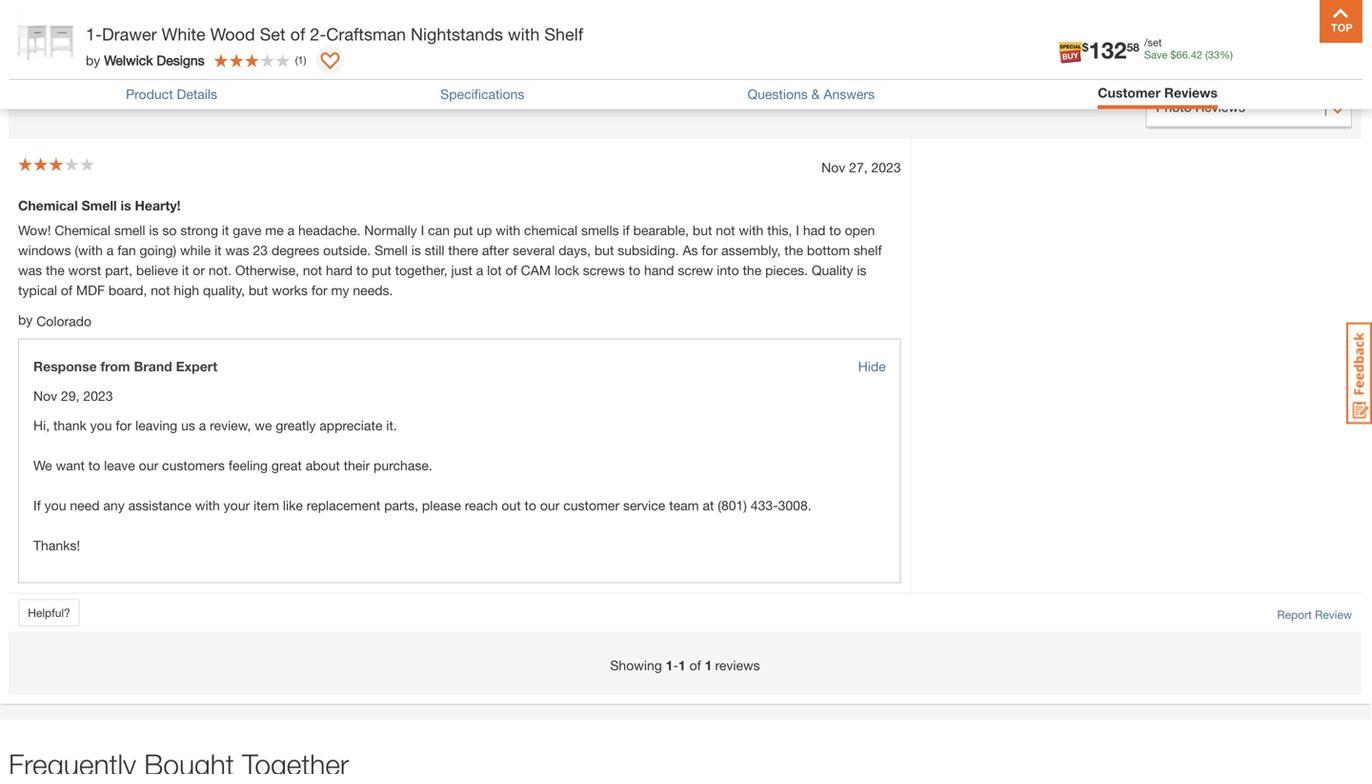 Task type: locate. For each thing, give the bounding box(es) containing it.
wood
[[210, 24, 255, 44]]

by down 1-
[[86, 52, 100, 68]]

2 horizontal spatial but
[[693, 223, 712, 238]]

a right the me
[[287, 223, 295, 238]]

1 horizontal spatial not
[[303, 263, 322, 278]]

1 horizontal spatial but
[[595, 243, 614, 258]]

by for by colorado
[[18, 312, 33, 328]]

to right 'want' at the bottom
[[88, 458, 100, 474]]

to up needs.
[[356, 263, 368, 278]]

chemical up (with
[[55, 223, 110, 238]]

1 vertical spatial -
[[673, 658, 679, 674]]

2 horizontal spatial not
[[716, 223, 735, 238]]

1 horizontal spatial for
[[311, 283, 328, 298]]

0 vertical spatial for
[[702, 243, 718, 258]]

1 i from the left
[[421, 223, 424, 238]]

hi, thank you for leaving us a review, we greatly appreciate it.
[[33, 418, 397, 434]]

put up there
[[454, 223, 473, 238]]

by down typical
[[18, 312, 33, 328]]

( left )
[[295, 54, 298, 66]]

$ left "."
[[1171, 49, 1177, 61]]

0 vertical spatial 2023
[[872, 160, 901, 175]]

1 horizontal spatial $
[[1171, 49, 1177, 61]]

1 horizontal spatial nov
[[822, 160, 846, 175]]

1 vertical spatial showing
[[610, 658, 662, 674]]

save
[[1145, 49, 1168, 61]]

product
[[126, 86, 173, 102]]

0 horizontal spatial was
[[18, 263, 42, 278]]

chemical up wow!
[[18, 198, 78, 213]]

1 vertical spatial you
[[44, 498, 66, 514]]

specifications button
[[440, 86, 525, 102], [440, 86, 525, 102]]

of
[[290, 24, 305, 44], [97, 93, 109, 109], [506, 263, 517, 278], [61, 283, 72, 298], [690, 658, 701, 674]]

0 vertical spatial by
[[86, 52, 100, 68]]

0 horizontal spatial not
[[151, 283, 170, 298]]

0 horizontal spatial $
[[1082, 41, 1089, 54]]

not up assembly,
[[716, 223, 735, 238]]

it left or
[[182, 263, 189, 278]]

1 vertical spatial showing 1 - 1 of 1 reviews
[[610, 658, 760, 674]]

team
[[669, 498, 699, 514]]

for right as
[[702, 243, 718, 258]]

to right had
[[829, 223, 841, 238]]

as
[[683, 243, 698, 258]]

hand
[[644, 263, 674, 278]]

nov left 29,
[[33, 388, 57, 404]]

33
[[1208, 49, 1220, 61]]

1 horizontal spatial you
[[90, 418, 112, 434]]

was up typical
[[18, 263, 42, 278]]

our right leave
[[139, 458, 158, 474]]

pieces.
[[765, 263, 808, 278]]

questions & answers
[[748, 86, 875, 102]]

colorado
[[36, 313, 92, 329]]

1 vertical spatial but
[[595, 243, 614, 258]]

1 vertical spatial by
[[18, 312, 33, 328]]

0 horizontal spatial showing
[[18, 93, 70, 109]]

hide button
[[858, 357, 886, 377]]

with up after
[[496, 223, 521, 238]]

( right 42
[[1206, 49, 1208, 61]]

assistance
[[128, 498, 192, 514]]

1
[[298, 54, 304, 66], [74, 93, 81, 109], [86, 93, 94, 109], [113, 93, 120, 109], [666, 658, 673, 674], [679, 658, 686, 674], [705, 658, 712, 674]]

0 horizontal spatial 2023
[[83, 388, 113, 404]]

customer
[[1098, 85, 1161, 101]]

smells
[[581, 223, 619, 238]]

$ left 58
[[1082, 41, 1089, 54]]

questions & answers button
[[748, 86, 875, 102], [748, 86, 875, 102]]

0 horizontal spatial by
[[18, 312, 33, 328]]

0 horizontal spatial reviews
[[124, 93, 169, 109]]

you right if
[[44, 498, 66, 514]]

but up the screws
[[595, 243, 614, 258]]

a left the fan
[[107, 243, 114, 258]]

showing 1 - 1 of 1 reviews
[[18, 93, 169, 109], [610, 658, 760, 674]]

set
[[260, 24, 286, 44]]

2023 right 27,
[[872, 160, 901, 175]]

0 horizontal spatial showing 1 - 1 of 1 reviews
[[18, 93, 169, 109]]

answers
[[824, 86, 875, 102]]

if you need any assistance with your item like replacement parts, please reach out to our customer service team at (801) 433-3008.
[[33, 498, 812, 514]]

0 horizontal spatial smell
[[82, 198, 117, 213]]

1 horizontal spatial -
[[673, 658, 679, 674]]

the up pieces.
[[785, 243, 803, 258]]

lot
[[487, 263, 502, 278]]

.
[[1188, 49, 1191, 61]]

needs.
[[353, 283, 393, 298]]

0 horizontal spatial -
[[81, 93, 86, 109]]

0 vertical spatial nov
[[822, 160, 846, 175]]

with left shelf
[[508, 24, 540, 44]]

3008.
[[778, 498, 812, 514]]

2023 right 29,
[[83, 388, 113, 404]]

put
[[454, 223, 473, 238], [372, 263, 392, 278]]

it
[[222, 223, 229, 238], [215, 243, 222, 258], [182, 263, 189, 278]]

but up as
[[693, 223, 712, 238]]

not
[[716, 223, 735, 238], [303, 263, 322, 278], [151, 283, 170, 298]]

0 vertical spatial not
[[716, 223, 735, 238]]

0 horizontal spatial i
[[421, 223, 424, 238]]

cam
[[521, 263, 551, 278]]

1 horizontal spatial put
[[454, 223, 473, 238]]

with
[[508, 24, 540, 44], [496, 223, 521, 238], [739, 223, 764, 238], [195, 498, 220, 514]]

our
[[139, 458, 158, 474], [540, 498, 560, 514]]

response
[[33, 359, 97, 375]]

their
[[344, 458, 370, 474]]

quality,
[[203, 283, 245, 298]]

27,
[[849, 160, 868, 175]]

put up needs.
[[372, 263, 392, 278]]

2 vertical spatial for
[[116, 418, 132, 434]]

assembly,
[[722, 243, 781, 258]]

services button
[[1050, 23, 1111, 69]]

us
[[181, 418, 195, 434]]

it up not.
[[215, 243, 222, 258]]

0 horizontal spatial for
[[116, 418, 132, 434]]

the down windows
[[46, 263, 65, 278]]

1 vertical spatial was
[[18, 263, 42, 278]]

2 vertical spatial not
[[151, 283, 170, 298]]

a right us
[[199, 418, 206, 434]]

questions
[[748, 86, 808, 102]]

0 horizontal spatial our
[[139, 458, 158, 474]]

for left leaving
[[116, 418, 132, 434]]

customer reviews button
[[1098, 85, 1218, 104], [1098, 85, 1218, 101]]

1 horizontal spatial smell
[[375, 243, 408, 258]]

0 vertical spatial it
[[222, 223, 229, 238]]

1 horizontal spatial was
[[225, 243, 249, 258]]

the down assembly,
[[743, 263, 762, 278]]

but down otherwise,
[[249, 283, 268, 298]]

1 horizontal spatial i
[[796, 223, 800, 238]]

you right thank at the bottom left of page
[[90, 418, 112, 434]]

nov
[[822, 160, 846, 175], [33, 388, 57, 404]]

was down gave
[[225, 243, 249, 258]]

high
[[174, 283, 199, 298]]

greatly
[[276, 418, 316, 434]]

nov left 27,
[[822, 160, 846, 175]]

by for by welwick designs
[[86, 52, 100, 68]]

1 horizontal spatial showing
[[610, 658, 662, 674]]

1 horizontal spatial reviews
[[715, 658, 760, 674]]

by:
[[390, 16, 408, 31]]

believe
[[136, 263, 178, 278]]

1 vertical spatial put
[[372, 263, 392, 278]]

0 horizontal spatial nov
[[33, 388, 57, 404]]

smell down normally
[[375, 243, 408, 258]]

1 horizontal spatial showing 1 - 1 of 1 reviews
[[610, 658, 760, 674]]

is
[[121, 198, 131, 213], [149, 223, 159, 238], [411, 243, 421, 258], [857, 263, 867, 278]]

1 vertical spatial nov
[[33, 388, 57, 404]]

response from brand expert
[[33, 359, 217, 375]]

feedback link image
[[1347, 322, 1372, 425]]

smell up smell
[[82, 198, 117, 213]]

open
[[845, 223, 875, 238]]

need
[[70, 498, 100, 514]]

by inside by colorado
[[18, 312, 33, 328]]

our right out
[[540, 498, 560, 514]]

0 horizontal spatial you
[[44, 498, 66, 514]]

while
[[180, 243, 211, 258]]

0 horizontal spatial put
[[372, 263, 392, 278]]

days,
[[559, 243, 591, 258]]

2-
[[310, 24, 326, 44]]

replacement
[[307, 498, 381, 514]]

2023 for nov 29, 2023
[[83, 388, 113, 404]]

1 vertical spatial our
[[540, 498, 560, 514]]

0 horizontal spatial but
[[249, 283, 268, 298]]

not down degrees
[[303, 263, 322, 278]]

i left had
[[796, 223, 800, 238]]

not down believe
[[151, 283, 170, 298]]

0 vertical spatial showing
[[18, 93, 70, 109]]

headache.
[[298, 223, 361, 238]]

-
[[81, 93, 86, 109], [673, 658, 679, 674]]

or
[[193, 263, 205, 278]]

2 vertical spatial it
[[182, 263, 189, 278]]

2023
[[872, 160, 901, 175], [83, 388, 113, 404]]

1 vertical spatial smell
[[375, 243, 408, 258]]

1 vertical spatial 2023
[[83, 388, 113, 404]]

0 vertical spatial was
[[225, 243, 249, 258]]

product image image
[[14, 10, 76, 71]]

i left can
[[421, 223, 424, 238]]

nov for nov 29, 2023
[[33, 388, 57, 404]]

you
[[90, 418, 112, 434], [44, 498, 66, 514]]

0 vertical spatial put
[[454, 223, 473, 238]]

1 horizontal spatial the
[[743, 263, 762, 278]]

with up assembly,
[[739, 223, 764, 238]]

0 vertical spatial showing 1 - 1 of 1 reviews
[[18, 93, 169, 109]]

chemical smell is hearty! wow! chemical smell is so strong it gave me a headache.  normally i can put up with chemical smells if bearable, but not with this, i had to open windows (with a fan going) while it was 23 degrees outside.  smell is still there after several days, but subsiding.  as for assembly, the bottom shelf was the worst part, believe it or not.  otherwise, not hard to put together, just a lot of cam lock screws to hand screw into the pieces.  quality is typical of mdf board, not high quality, but works for my needs.
[[18, 198, 882, 298]]

from
[[101, 359, 130, 375]]

if
[[623, 223, 630, 238]]

1 horizontal spatial by
[[86, 52, 100, 68]]

1 vertical spatial reviews
[[715, 658, 760, 674]]

1 vertical spatial not
[[303, 263, 322, 278]]

1 horizontal spatial 2023
[[872, 160, 901, 175]]

chemical
[[524, 223, 578, 238]]

0 vertical spatial you
[[90, 418, 112, 434]]

this,
[[767, 223, 792, 238]]

for left my
[[311, 283, 328, 298]]

)
[[304, 54, 306, 66]]

1 horizontal spatial (
[[1206, 49, 1208, 61]]

it left gave
[[222, 223, 229, 238]]



Task type: vqa. For each thing, say whether or not it's contained in the screenshot.
Designs on the left of page
yes



Task type: describe. For each thing, give the bounding box(es) containing it.
helpful? button
[[18, 599, 80, 628]]

top button
[[1320, 0, 1363, 43]]

58
[[1127, 41, 1140, 54]]

2 horizontal spatial the
[[785, 243, 803, 258]]

reviews
[[1165, 85, 1218, 101]]

0 vertical spatial smell
[[82, 198, 117, 213]]

hard
[[326, 263, 353, 278]]

it.
[[386, 418, 397, 434]]

$ 132 58
[[1082, 36, 1140, 63]]

we
[[33, 458, 52, 474]]

feeling
[[229, 458, 268, 474]]

my
[[331, 283, 349, 298]]

designs
[[157, 52, 205, 68]]

wow!
[[18, 223, 51, 238]]

strong
[[180, 223, 218, 238]]

reach
[[465, 498, 498, 514]]

1 horizontal spatial our
[[540, 498, 560, 514]]

item
[[254, 498, 279, 514]]

mdf
[[76, 283, 105, 298]]

shelf
[[545, 24, 583, 44]]

0 horizontal spatial (
[[295, 54, 298, 66]]

to right out
[[525, 498, 537, 514]]

windows
[[18, 243, 71, 258]]

customers
[[162, 458, 225, 474]]

is left 'so'
[[149, 223, 159, 238]]

part,
[[105, 263, 133, 278]]

specifications
[[440, 86, 525, 102]]

report
[[1277, 609, 1312, 622]]

we want to leave our customers feeling great about their purchase.
[[33, 458, 432, 474]]

helpful?
[[28, 607, 70, 620]]

filter
[[356, 16, 386, 31]]

( inside /set save $ 66 . 42 ( 33 %)
[[1206, 49, 1208, 61]]

welwick
[[104, 52, 153, 68]]

customer
[[563, 498, 620, 514]]

mesquite
[[121, 37, 184, 55]]

any
[[103, 498, 125, 514]]

like
[[283, 498, 303, 514]]

is down shelf
[[857, 263, 867, 278]]

the home depot logo image
[[14, 15, 75, 76]]

just
[[451, 263, 473, 278]]

nightstands
[[411, 24, 503, 44]]

services
[[1052, 50, 1110, 68]]

drawer
[[102, 24, 157, 44]]

hearty!
[[135, 198, 181, 213]]

10pm
[[192, 37, 233, 55]]

expert
[[176, 359, 217, 375]]

0 vertical spatial chemical
[[18, 198, 78, 213]]

thank
[[53, 418, 87, 434]]

screws
[[583, 263, 625, 278]]

together,
[[395, 263, 448, 278]]

gave
[[233, 223, 262, 238]]

( 1 )
[[295, 54, 306, 66]]

0 vertical spatial reviews
[[124, 93, 169, 109]]

2 vertical spatial but
[[249, 283, 268, 298]]

0 vertical spatial -
[[81, 93, 86, 109]]

purchase.
[[374, 458, 432, 474]]

/set
[[1145, 36, 1162, 49]]

to down subsiding. at the top left of the page
[[629, 263, 641, 278]]

a left lot
[[476, 263, 483, 278]]

mesquite 10pm
[[121, 37, 233, 55]]

is up smell
[[121, 198, 131, 213]]

product details
[[126, 86, 217, 102]]

still
[[425, 243, 445, 258]]

craftsman
[[326, 24, 406, 44]]

smell
[[114, 223, 145, 238]]

2 horizontal spatial for
[[702, 243, 718, 258]]

nov 29, 2023
[[33, 388, 113, 404]]

0 vertical spatial but
[[693, 223, 712, 238]]

leaving
[[135, 418, 177, 434]]

(801)
[[718, 498, 747, 514]]

with left your
[[195, 498, 220, 514]]

details
[[177, 86, 217, 102]]

is left still
[[411, 243, 421, 258]]

filter by:
[[356, 16, 408, 31]]

quality
[[812, 263, 853, 278]]

75150 button
[[276, 36, 342, 55]]

parts,
[[384, 498, 418, 514]]

subsiding.
[[618, 243, 679, 258]]

there
[[448, 243, 478, 258]]

can
[[428, 223, 450, 238]]

$ inside /set save $ 66 . 42 ( 33 %)
[[1171, 49, 1177, 61]]

display image
[[321, 52, 340, 71]]

otherwise,
[[235, 263, 299, 278]]

lock
[[555, 263, 579, 278]]

2 i from the left
[[796, 223, 800, 238]]

by welwick designs
[[86, 52, 205, 68]]

customer reviews
[[1098, 85, 1218, 101]]

nov for nov 27, 2023
[[822, 160, 846, 175]]

bottom
[[807, 243, 850, 258]]

$ inside $ 132 58
[[1082, 41, 1089, 54]]

review,
[[210, 418, 251, 434]]

2023 for nov 27, 2023
[[872, 160, 901, 175]]

colorado button
[[36, 312, 92, 332]]

white
[[162, 24, 206, 44]]

click to redirect to view my cart page image
[[1312, 23, 1335, 46]]

1 vertical spatial chemical
[[55, 223, 110, 238]]

after
[[482, 243, 509, 258]]

1 vertical spatial it
[[215, 243, 222, 258]]

0 horizontal spatial the
[[46, 263, 65, 278]]

brand
[[134, 359, 172, 375]]

typical
[[18, 283, 57, 298]]

Search text field
[[18, 24, 299, 62]]

What can we help you find today? search field
[[377, 26, 901, 66]]

hi,
[[33, 418, 50, 434]]

going)
[[140, 243, 176, 258]]

outside.
[[323, 243, 371, 258]]

1 vertical spatial for
[[311, 283, 328, 298]]

so
[[162, 223, 177, 238]]

want
[[56, 458, 85, 474]]

up
[[477, 223, 492, 238]]

66
[[1177, 49, 1188, 61]]

out
[[502, 498, 521, 514]]

0 vertical spatial our
[[139, 458, 158, 474]]

1-drawer white wood set of 2-craftsman nightstands with shelf
[[86, 24, 583, 44]]

/set save $ 66 . 42 ( 33 %)
[[1145, 36, 1233, 61]]



